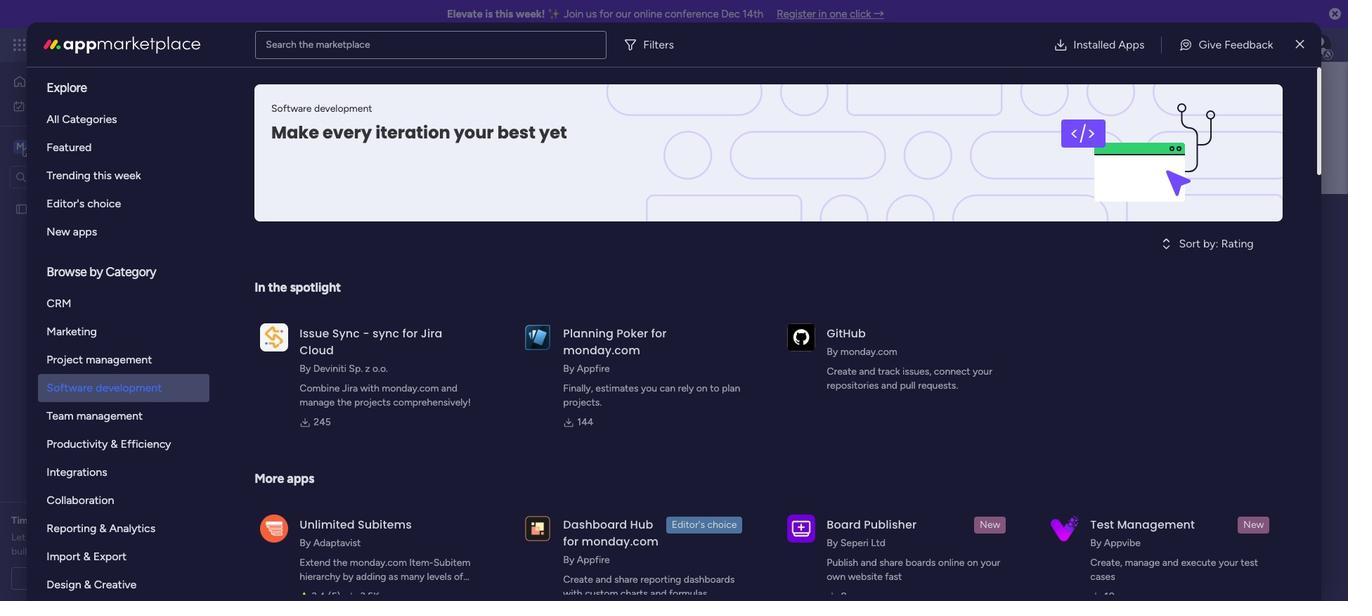 Task type: locate. For each thing, give the bounding box(es) containing it.
unlimited
[[300, 517, 355, 533]]

with up projects
[[360, 382, 380, 394]]

this right is
[[495, 8, 513, 20]]

0 horizontal spatial with
[[360, 382, 380, 394]]

manage down combine
[[300, 397, 335, 408]]

expert
[[65, 515, 94, 527]]

category
[[106, 264, 156, 280]]

import & export
[[47, 550, 126, 563]]

1 vertical spatial dashboards
[[684, 574, 735, 586]]

test right public board image
[[289, 350, 307, 362]]

0 vertical spatial jira
[[421, 325, 442, 342]]

dapulse x slim image
[[1296, 36, 1305, 53]]

in left one
[[819, 8, 827, 20]]

test inside list box
[[33, 203, 52, 215]]

software development
[[47, 381, 162, 394]]

editor's choice right hub
[[672, 519, 737, 531]]

dashboards inside create and share reporting dashboards with custom charts and formulas.
[[684, 574, 735, 586]]

app logo image down the more
[[260, 514, 288, 543]]

appfire
[[577, 363, 610, 375], [577, 554, 610, 566]]

editor's down search in workspace field
[[47, 197, 85, 210]]

1 vertical spatial appfire
[[577, 554, 610, 566]]

0 vertical spatial on
[[697, 382, 708, 394]]

app logo image left "board"
[[788, 514, 816, 543]]

boards down publisher
[[906, 557, 936, 569]]

app logo image left dashboard
[[524, 514, 552, 543]]

week
[[115, 169, 141, 182]]

by up "create,"
[[1091, 537, 1102, 549]]

1 vertical spatial of
[[454, 571, 463, 583]]

create for custom
[[563, 574, 593, 586]]

filters button
[[618, 31, 685, 59]]

publisher
[[864, 517, 917, 533]]

1 horizontal spatial as
[[389, 571, 398, 583]]

2 vertical spatial workspace
[[487, 317, 535, 329]]

by inside github by monday.com
[[827, 346, 838, 358]]

work inside button
[[47, 99, 68, 111]]

1 vertical spatial development
[[96, 381, 162, 394]]

1 horizontal spatial with
[[563, 588, 583, 600]]

1 horizontal spatial choice
[[708, 519, 737, 531]]

the down adaptavist
[[333, 557, 348, 569]]

the left projects
[[337, 397, 352, 408]]

for right poker
[[651, 325, 667, 342]]

2 vertical spatial test
[[1091, 517, 1114, 533]]

1 vertical spatial with
[[563, 588, 583, 600]]

your
[[454, 121, 494, 144], [973, 366, 993, 378], [981, 557, 1001, 569], [1219, 557, 1239, 569]]

0 horizontal spatial main workspace
[[32, 140, 115, 153]]

all categories
[[47, 112, 117, 126]]

& for efficiency
[[111, 437, 118, 451]]

development
[[314, 103, 373, 115], [96, 381, 162, 394]]

management
[[142, 37, 218, 53], [86, 353, 152, 366], [76, 409, 143, 423]]

by down the cloud
[[300, 363, 311, 375]]

levels
[[427, 571, 452, 583]]

0 horizontal spatial by
[[90, 264, 103, 280]]

team
[[47, 409, 74, 423]]

-
[[363, 325, 370, 342]]

the right search
[[299, 38, 314, 50]]

monday.com inside github by monday.com
[[841, 346, 898, 358]]

1 horizontal spatial development
[[314, 103, 373, 115]]

and left execute
[[1163, 557, 1179, 569]]

an
[[51, 515, 62, 527]]

board publisher
[[827, 517, 917, 533]]

app logo image left planning
[[524, 323, 552, 351]]

and up comprehensively!
[[441, 382, 458, 394]]

software up make
[[272, 103, 312, 115]]

as left many
[[389, 571, 398, 583]]

software development make every iteration your best yet
[[272, 103, 567, 144]]

& for creative
[[84, 578, 91, 591]]

apps for new apps
[[73, 225, 97, 238]]

formulas.
[[669, 588, 710, 600]]

monday.com up adding
[[350, 557, 407, 569]]

share inside publish and share boards online on your own website fast
[[880, 557, 903, 569]]

recently
[[420, 317, 456, 329]]

review up what
[[97, 515, 127, 527]]

give feedback button
[[1168, 31, 1285, 59]]

create down the by appfire on the left
[[563, 574, 593, 586]]

main workspace inside workspace selection element
[[32, 140, 115, 153]]

your inside software development make every iteration your best yet
[[454, 121, 494, 144]]

jira down sp.
[[342, 382, 358, 394]]

track
[[878, 366, 900, 378]]

test right public board icon
[[33, 203, 52, 215]]

app logo image for create, manage and execute your test cases
[[1051, 514, 1079, 543]]

appvibe
[[1104, 537, 1141, 549]]

create for repositories
[[827, 366, 857, 378]]

our up so
[[28, 531, 42, 543]]

test for public board icon
[[33, 203, 52, 215]]

1 horizontal spatial on
[[967, 557, 979, 569]]

on for online
[[967, 557, 979, 569]]

share up charts
[[614, 574, 638, 586]]

0 horizontal spatial of
[[84, 546, 93, 557]]

2 vertical spatial this
[[469, 317, 485, 329]]

a
[[89, 572, 94, 584]]

option
[[0, 196, 179, 199]]

and up website
[[861, 557, 877, 569]]

0 horizontal spatial apps
[[73, 225, 97, 238]]

manage down appvibe
[[1125, 557, 1160, 569]]

dashboards up the cloud
[[317, 317, 368, 329]]

on inside publish and share boards online on your own website fast
[[967, 557, 979, 569]]

of inside extend the monday.com item-subitem hierarchy by adding as many levels of child subitems as you need.
[[454, 571, 463, 583]]

browse by category
[[47, 264, 156, 280]]

with left custom
[[563, 588, 583, 600]]

create inside create and track issues, connect your repositories and pull requests.
[[827, 366, 857, 378]]

reporting & analytics
[[47, 522, 156, 535]]

help button
[[1229, 561, 1278, 584]]

of down subitem
[[454, 571, 463, 583]]

monday.com up comprehensively!
[[382, 382, 439, 394]]

by appfire
[[563, 554, 610, 566]]

1 horizontal spatial share
[[880, 557, 903, 569]]

on for rely
[[697, 382, 708, 394]]

in right recently
[[459, 317, 466, 329]]

test up by appvibe
[[1091, 517, 1114, 533]]

0 horizontal spatial create
[[563, 574, 593, 586]]

by up 'finally,'
[[563, 363, 575, 375]]

app logo image for finally, estimates you can rely on to plan projects.
[[524, 323, 552, 351]]

work right 'monday' at the top of the page
[[114, 37, 139, 53]]

0 horizontal spatial our
[[28, 531, 42, 543]]

0 horizontal spatial jira
[[342, 382, 358, 394]]

monday.com down planning
[[563, 342, 640, 359]]

requests.
[[918, 380, 958, 392]]

with inside create and share reporting dashboards with custom charts and formulas.
[[563, 588, 583, 600]]

manage inside create, manage and execute your test cases
[[1125, 557, 1160, 569]]

editor's right hub
[[672, 519, 705, 531]]

monday.com up track on the right bottom
[[841, 346, 898, 358]]

m
[[16, 140, 25, 152]]

by inside issue sync - sync for jira cloud by deviniti sp. z o.o.
[[300, 363, 311, 375]]

dashboards up formulas.
[[684, 574, 735, 586]]

you inside extend the monday.com item-subitem hierarchy by adding as many levels of child subitems as you need.
[[378, 585, 394, 597]]

editor's choice
[[47, 197, 121, 210], [672, 519, 737, 531]]

share for dashboard hub for monday.com
[[614, 574, 638, 586]]

work up all
[[47, 99, 68, 111]]

1 vertical spatial online
[[938, 557, 965, 569]]

1 horizontal spatial online
[[938, 557, 965, 569]]

0 horizontal spatial main
[[32, 140, 57, 153]]

boards and dashboards you visited recently in this workspace
[[265, 317, 535, 329]]

create and share reporting dashboards with custom charts and formulas.
[[563, 574, 735, 600]]

in
[[255, 280, 265, 295]]

1 vertical spatial as
[[366, 585, 375, 597]]

0 vertical spatial software
[[272, 103, 312, 115]]

and down reporting
[[650, 588, 667, 600]]

review up import & export
[[80, 531, 109, 543]]

free
[[62, 546, 82, 557]]

&
[[111, 437, 118, 451], [99, 522, 107, 535], [83, 550, 91, 563], [84, 578, 91, 591]]

app logo image for publish and share boards online on your own website fast
[[788, 514, 816, 543]]

1 vertical spatial editor's choice
[[672, 519, 737, 531]]

test
[[33, 203, 52, 215], [289, 350, 307, 362], [1091, 517, 1114, 533]]

invite members image
[[1163, 38, 1178, 52]]

2 vertical spatial management
[[76, 409, 143, 423]]

1 vertical spatial editor's
[[672, 519, 705, 531]]

and inside combine jira with monday.com and manage the projects comprehensively!
[[441, 382, 458, 394]]

development inside software development make every iteration your best yet
[[314, 103, 373, 115]]

1 vertical spatial our
[[28, 531, 42, 543]]

board
[[827, 517, 861, 533]]

conference
[[665, 8, 719, 20]]

explore
[[47, 80, 87, 96]]

apps up browse by category
[[73, 225, 97, 238]]

0 horizontal spatial manage
[[300, 397, 335, 408]]

1 vertical spatial manage
[[1125, 557, 1160, 569]]

boards right recent
[[304, 283, 338, 297]]

1 vertical spatial review
[[80, 531, 109, 543]]

test management
[[1091, 517, 1195, 533]]

1 vertical spatial main workspace
[[351, 199, 531, 231]]

0 vertical spatial this
[[495, 8, 513, 20]]

2 appfire from the top
[[577, 554, 610, 566]]

schedule a meeting
[[46, 572, 133, 584]]

our right us
[[616, 8, 631, 20]]

with
[[360, 382, 380, 394], [563, 588, 583, 600]]

us
[[586, 8, 597, 20]]

monday.com inside planning poker for monday.com by appfire
[[563, 342, 640, 359]]

you right -
[[370, 317, 386, 329]]

0 vertical spatial main
[[32, 140, 57, 153]]

0 horizontal spatial test
[[33, 203, 52, 215]]

you down adding
[[378, 585, 394, 597]]

by down "board"
[[827, 537, 838, 549]]

share inside create and share reporting dashboards with custom charts and formulas.
[[614, 574, 638, 586]]

jira inside issue sync - sync for jira cloud by deviniti sp. z o.o.
[[421, 325, 442, 342]]

projects
[[354, 397, 391, 408]]

my
[[31, 99, 44, 111]]

and down track on the right bottom
[[881, 380, 898, 392]]

public board image
[[15, 202, 28, 215]]

1 horizontal spatial dashboards
[[684, 574, 735, 586]]

1 horizontal spatial new
[[980, 519, 1001, 531]]

by down github
[[827, 346, 838, 358]]

workspace selection element
[[13, 138, 117, 156]]

appfire up 'finally,'
[[577, 363, 610, 375]]

1 vertical spatial software
[[47, 381, 93, 394]]

1 horizontal spatial apps
[[287, 471, 314, 486]]

0 horizontal spatial work
[[47, 99, 68, 111]]

0 horizontal spatial on
[[697, 382, 708, 394]]

this left week
[[93, 169, 112, 182]]

select product image
[[13, 38, 27, 52]]

for inside issue sync - sync for jira cloud by deviniti sp. z o.o.
[[402, 325, 418, 342]]

0 horizontal spatial development
[[96, 381, 162, 394]]

1 horizontal spatial manage
[[1125, 557, 1160, 569]]

1 vertical spatial by
[[343, 571, 354, 583]]

manage inside combine jira with monday.com and manage the projects comprehensively!
[[300, 397, 335, 408]]

monday.com inside dashboard hub for monday.com
[[582, 534, 659, 550]]

1 vertical spatial create
[[563, 574, 593, 586]]

1 vertical spatial share
[[614, 574, 638, 586]]

development for software development make every iteration your best yet
[[314, 103, 373, 115]]

this right recently
[[469, 317, 485, 329]]

0 vertical spatial online
[[634, 8, 662, 20]]

by inside the unlimited subitems by adaptavist
[[300, 537, 311, 549]]

see
[[246, 39, 263, 51]]

productivity
[[47, 437, 108, 451]]

work for monday
[[114, 37, 139, 53]]

editor's choice down search in workspace field
[[47, 197, 121, 210]]

0 horizontal spatial software
[[47, 381, 93, 394]]

1 horizontal spatial work
[[114, 37, 139, 53]]

best
[[498, 121, 536, 144]]

can
[[660, 382, 676, 394]]

0 horizontal spatial online
[[634, 8, 662, 20]]

1 vertical spatial choice
[[708, 519, 737, 531]]

0 vertical spatial appfire
[[577, 363, 610, 375]]

1 horizontal spatial software
[[272, 103, 312, 115]]

jira right the visited
[[421, 325, 442, 342]]

for left an
[[36, 515, 49, 527]]

collaboration
[[47, 494, 114, 507]]

create
[[827, 366, 857, 378], [563, 574, 593, 586]]

planning
[[563, 325, 614, 342]]

public board image
[[266, 348, 281, 364]]

0 vertical spatial with
[[360, 382, 380, 394]]

management for project management
[[86, 353, 152, 366]]

0 vertical spatial test
[[33, 203, 52, 215]]

0 vertical spatial work
[[114, 37, 139, 53]]

integrations
[[47, 465, 107, 479]]

on inside finally, estimates you can rely on to plan projects.
[[697, 382, 708, 394]]

1 vertical spatial apps
[[287, 471, 314, 486]]

efficiency
[[121, 437, 171, 451]]

adding
[[356, 571, 386, 583]]

0 horizontal spatial boards
[[304, 283, 338, 297]]

0 horizontal spatial editor's choice
[[47, 197, 121, 210]]

monday.com
[[563, 342, 640, 359], [841, 346, 898, 358], [382, 382, 439, 394], [582, 534, 659, 550], [350, 557, 407, 569]]

apps marketplace image
[[44, 36, 201, 53]]

app logo image left github
[[788, 323, 816, 351]]

1 vertical spatial management
[[86, 353, 152, 366]]

search everything image
[[1229, 38, 1243, 52]]

app logo image left issue
[[260, 323, 288, 351]]

0 horizontal spatial as
[[366, 585, 375, 597]]

1 vertical spatial workspace
[[411, 199, 531, 231]]

adaptavist
[[313, 537, 361, 549]]

create,
[[1091, 557, 1123, 569]]

for inside dashboard hub for monday.com
[[563, 534, 579, 550]]

brad klo image
[[1309, 34, 1332, 56]]

built
[[11, 546, 31, 557]]

you inside finally, estimates you can rely on to plan projects.
[[641, 382, 657, 394]]

create up repositories
[[827, 366, 857, 378]]

1 vertical spatial test
[[289, 350, 307, 362]]

1 vertical spatial boards
[[906, 557, 936, 569]]

0 horizontal spatial this
[[93, 169, 112, 182]]

share up fast
[[880, 557, 903, 569]]

1 horizontal spatial jira
[[421, 325, 442, 342]]

pull
[[900, 380, 916, 392]]

reporting
[[641, 574, 681, 586]]

app logo image left by appvibe
[[1051, 514, 1079, 543]]

your inside create, manage and execute your test cases
[[1219, 557, 1239, 569]]

subitem
[[434, 557, 471, 569]]

and inside create, manage and execute your test cases
[[1163, 557, 1179, 569]]

0 horizontal spatial dashboards
[[317, 317, 368, 329]]

1 horizontal spatial in
[[819, 8, 827, 20]]

0 vertical spatial development
[[314, 103, 373, 115]]

finally, estimates you can rely on to plan projects.
[[563, 382, 740, 408]]

0 vertical spatial editor's choice
[[47, 197, 121, 210]]

sort by: rating
[[1179, 237, 1254, 250]]

development up "every"
[[314, 103, 373, 115]]

app logo image for extend the monday.com item-subitem hierarchy by adding as many levels of child subitems as you need.
[[260, 514, 288, 543]]

0 horizontal spatial editor's
[[47, 197, 85, 210]]

1 horizontal spatial create
[[827, 366, 857, 378]]

the inside extend the monday.com item-subitem hierarchy by adding as many levels of child subitems as you need.
[[333, 557, 348, 569]]

the for spotlight
[[268, 280, 287, 295]]

1 horizontal spatial by
[[343, 571, 354, 583]]

see plans
[[246, 39, 288, 51]]

0 vertical spatial workspace
[[60, 140, 115, 153]]

the right in on the left
[[268, 280, 287, 295]]

see plans button
[[227, 34, 295, 56]]

apps right the more
[[287, 471, 314, 486]]

0 vertical spatial of
[[84, 546, 93, 557]]

schedule
[[46, 572, 87, 584]]

create, manage and execute your test cases
[[1091, 557, 1258, 583]]

monday.com down hub
[[582, 534, 659, 550]]

for right sync
[[402, 325, 418, 342]]

dashboard
[[563, 517, 627, 533]]

featured
[[47, 141, 92, 154]]

software inside software development make every iteration your best yet
[[272, 103, 312, 115]]

team management
[[47, 409, 143, 423]]

create inside create and share reporting dashboards with custom charts and formulas.
[[563, 574, 593, 586]]

sort
[[1179, 237, 1201, 250]]

2 horizontal spatial test
[[1091, 517, 1114, 533]]

child
[[300, 585, 321, 597]]

1 appfire from the top
[[577, 363, 610, 375]]

for up the by appfire on the left
[[563, 534, 579, 550]]

app logo image
[[260, 323, 288, 351], [524, 323, 552, 351], [788, 323, 816, 351], [260, 514, 288, 543], [524, 514, 552, 543], [788, 514, 816, 543], [1051, 514, 1079, 543]]

& for analytics
[[99, 522, 107, 535]]

extend
[[300, 557, 331, 569]]

1 horizontal spatial boards
[[906, 557, 936, 569]]

1 horizontal spatial test
[[289, 350, 307, 362]]

of right 'free'
[[84, 546, 93, 557]]

appfire down dashboard hub for monday.com
[[577, 554, 610, 566]]

visited
[[389, 317, 418, 329]]

you left can
[[641, 382, 657, 394]]

as down adding
[[366, 585, 375, 597]]

1 vertical spatial you
[[641, 382, 657, 394]]

1 vertical spatial jira
[[342, 382, 358, 394]]

0 vertical spatial as
[[389, 571, 398, 583]]

by
[[90, 264, 103, 280], [343, 571, 354, 583]]

poker
[[617, 325, 648, 342]]

appfire inside planning poker for monday.com by appfire
[[577, 363, 610, 375]]

the for monday.com
[[333, 557, 348, 569]]

1 vertical spatial on
[[967, 557, 979, 569]]

0 vertical spatial our
[[616, 8, 631, 20]]

by right browse
[[90, 264, 103, 280]]

by up subitems
[[343, 571, 354, 583]]

project
[[47, 353, 83, 366]]

2 horizontal spatial this
[[495, 8, 513, 20]]

development down project management
[[96, 381, 162, 394]]

✨
[[548, 8, 561, 20]]

development for software development
[[96, 381, 162, 394]]

software down project
[[47, 381, 93, 394]]

0 vertical spatial management
[[142, 37, 218, 53]]

by up extend
[[300, 537, 311, 549]]

1 vertical spatial main
[[351, 199, 405, 231]]

monday.com inside combine jira with monday.com and manage the projects comprehensively!
[[382, 382, 439, 394]]

join
[[564, 8, 584, 20]]

combine jira with monday.com and manage the projects comprehensively!
[[300, 382, 471, 408]]



Task type: vqa. For each thing, say whether or not it's contained in the screenshot.
second When Status Changes To Something , Start Time Tracking from the bottom of the page
no



Task type: describe. For each thing, give the bounding box(es) containing it.
1 horizontal spatial this
[[469, 317, 485, 329]]

sync
[[373, 325, 400, 342]]

0 vertical spatial review
[[97, 515, 127, 527]]

0 horizontal spatial choice
[[87, 197, 121, 210]]

publish
[[827, 557, 858, 569]]

projects.
[[563, 397, 602, 408]]

boards inside publish and share boards online on your own website fast
[[906, 557, 936, 569]]

design
[[47, 578, 81, 591]]

connect
[[934, 366, 971, 378]]

schedule a meeting button
[[11, 567, 168, 590]]

Main workspace field
[[347, 199, 1291, 231]]

test list box
[[0, 194, 179, 411]]

cases
[[1091, 571, 1116, 583]]

elevate is this week! ✨ join us for our online conference dec 14th
[[447, 8, 764, 20]]

spotlight
[[290, 280, 341, 295]]

subitems
[[358, 517, 412, 533]]

plan
[[722, 382, 740, 394]]

by inside extend the monday.com item-subitem hierarchy by adding as many levels of child subitems as you need.
[[343, 571, 354, 583]]

your inside publish and share boards online on your own website fast
[[981, 557, 1001, 569]]

monday.com for planning poker for monday.com by appfire
[[563, 342, 640, 359]]

new apps
[[47, 225, 97, 238]]

software for software development make every iteration your best yet
[[272, 103, 312, 115]]

our inside time for an expert review let our experts review what you've built so far. free of charge
[[28, 531, 42, 543]]

ltd
[[871, 537, 886, 549]]

for right us
[[600, 8, 613, 20]]

combine
[[300, 382, 340, 394]]

help image
[[1260, 38, 1274, 52]]

design & creative
[[47, 578, 137, 591]]

1 horizontal spatial editor's
[[672, 519, 705, 531]]

charge
[[96, 546, 126, 557]]

by down dashboard
[[563, 554, 575, 566]]

register
[[777, 8, 816, 20]]

is
[[485, 8, 493, 20]]

management for team management
[[76, 409, 143, 423]]

finally,
[[563, 382, 593, 394]]

boards
[[265, 317, 295, 329]]

notifications image
[[1102, 38, 1116, 52]]

sp.
[[349, 363, 363, 375]]

work for my
[[47, 99, 68, 111]]

1 vertical spatial this
[[93, 169, 112, 182]]

0 vertical spatial in
[[819, 8, 827, 20]]

issue sync - sync for jira cloud by deviniti sp. z o.o.
[[300, 325, 442, 375]]

productivity & efficiency
[[47, 437, 171, 451]]

share for board publisher
[[880, 557, 903, 569]]

rely
[[678, 382, 694, 394]]

jira inside combine jira with monday.com and manage the projects comprehensively!
[[342, 382, 358, 394]]

analytics
[[109, 522, 156, 535]]

test for public board image
[[289, 350, 307, 362]]

unlimited subitems by adaptavist
[[300, 517, 412, 549]]

register in one click → link
[[777, 8, 884, 20]]

sort by: rating button
[[1136, 233, 1283, 255]]

my work button
[[8, 95, 151, 117]]

1 horizontal spatial editor's choice
[[672, 519, 737, 531]]

monday work management
[[63, 37, 218, 53]]

for inside time for an expert review let our experts review what you've built so far. free of charge
[[36, 515, 49, 527]]

245
[[314, 416, 331, 428]]

0 vertical spatial you
[[370, 317, 386, 329]]

0 vertical spatial dashboards
[[317, 317, 368, 329]]

home button
[[8, 70, 151, 93]]

help
[[1241, 566, 1266, 580]]

with inside combine jira with monday.com and manage the projects comprehensively!
[[360, 382, 380, 394]]

new for board publisher
[[980, 519, 1001, 531]]

→
[[874, 8, 884, 20]]

export
[[93, 550, 126, 563]]

monday.com for dashboard hub for monday.com
[[582, 534, 659, 550]]

project management
[[47, 353, 152, 366]]

categories
[[62, 112, 117, 126]]

o.o.
[[373, 363, 388, 375]]

website
[[848, 571, 883, 583]]

your inside create and track issues, connect your repositories and pull requests.
[[973, 366, 993, 378]]

give
[[1199, 38, 1222, 51]]

experts
[[45, 531, 78, 543]]

hub
[[630, 517, 653, 533]]

inbox image
[[1133, 38, 1147, 52]]

of inside time for an expert review let our experts review what you've built so far. free of charge
[[84, 546, 93, 557]]

monday.com inside extend the monday.com item-subitem hierarchy by adding as many levels of child subitems as you need.
[[350, 557, 407, 569]]

reporting
[[47, 522, 97, 535]]

every
[[323, 121, 372, 144]]

0 horizontal spatial new
[[47, 225, 70, 238]]

estimates
[[596, 382, 639, 394]]

software for software development
[[47, 381, 93, 394]]

and up repositories
[[859, 366, 876, 378]]

need.
[[396, 585, 421, 597]]

1 horizontal spatial our
[[616, 8, 631, 20]]

1 horizontal spatial main workspace
[[351, 199, 531, 231]]

charts
[[621, 588, 648, 600]]

by inside planning poker for monday.com by appfire
[[563, 363, 575, 375]]

time
[[11, 515, 34, 527]]

app logo image for create and track issues, connect your repositories and pull requests.
[[788, 323, 816, 351]]

banner logo image
[[1010, 84, 1267, 221]]

workspace image
[[13, 139, 27, 154]]

let
[[11, 531, 25, 543]]

github
[[827, 325, 866, 342]]

app logo image for combine jira with monday.com and manage the projects comprehensively!
[[260, 323, 288, 351]]

creative
[[94, 578, 137, 591]]

0 vertical spatial editor's
[[47, 197, 85, 210]]

workspace inside workspace selection element
[[60, 140, 115, 153]]

my work
[[31, 99, 68, 111]]

and up custom
[[596, 574, 612, 586]]

for inside planning poker for monday.com by appfire
[[651, 325, 667, 342]]

& for export
[[83, 550, 91, 563]]

custom
[[585, 588, 618, 600]]

dec
[[722, 8, 740, 20]]

Search in workspace field
[[30, 169, 117, 185]]

subitems
[[323, 585, 363, 597]]

marketplace
[[316, 38, 370, 50]]

so
[[33, 546, 43, 557]]

new for test management
[[1244, 519, 1264, 531]]

installed
[[1074, 38, 1116, 51]]

main inside workspace selection element
[[32, 140, 57, 153]]

click
[[850, 8, 871, 20]]

seperi
[[841, 537, 869, 549]]

register in one click →
[[777, 8, 884, 20]]

1 horizontal spatial main
[[351, 199, 405, 231]]

app logo image for create and share reporting dashboards with custom charts and formulas.
[[524, 514, 552, 543]]

trending this week
[[47, 169, 141, 182]]

crm
[[47, 297, 71, 310]]

0 horizontal spatial in
[[459, 317, 466, 329]]

meeting
[[97, 572, 133, 584]]

apps for more apps
[[287, 471, 314, 486]]

week!
[[516, 8, 545, 20]]

the inside combine jira with monday.com and manage the projects comprehensively!
[[337, 397, 352, 408]]

many
[[401, 571, 425, 583]]

home
[[32, 75, 59, 87]]

and inside publish and share boards online on your own website fast
[[861, 557, 877, 569]]

0 vertical spatial boards
[[304, 283, 338, 297]]

execute
[[1181, 557, 1217, 569]]

far.
[[46, 546, 60, 557]]

and right boards
[[298, 317, 314, 329]]

apps image
[[1194, 38, 1208, 52]]

issue
[[300, 325, 329, 342]]

monday.com for combine jira with monday.com and manage the projects comprehensively!
[[382, 382, 439, 394]]

elevate
[[447, 8, 483, 20]]

the for marketplace
[[299, 38, 314, 50]]

online inside publish and share boards online on your own website fast
[[938, 557, 965, 569]]



